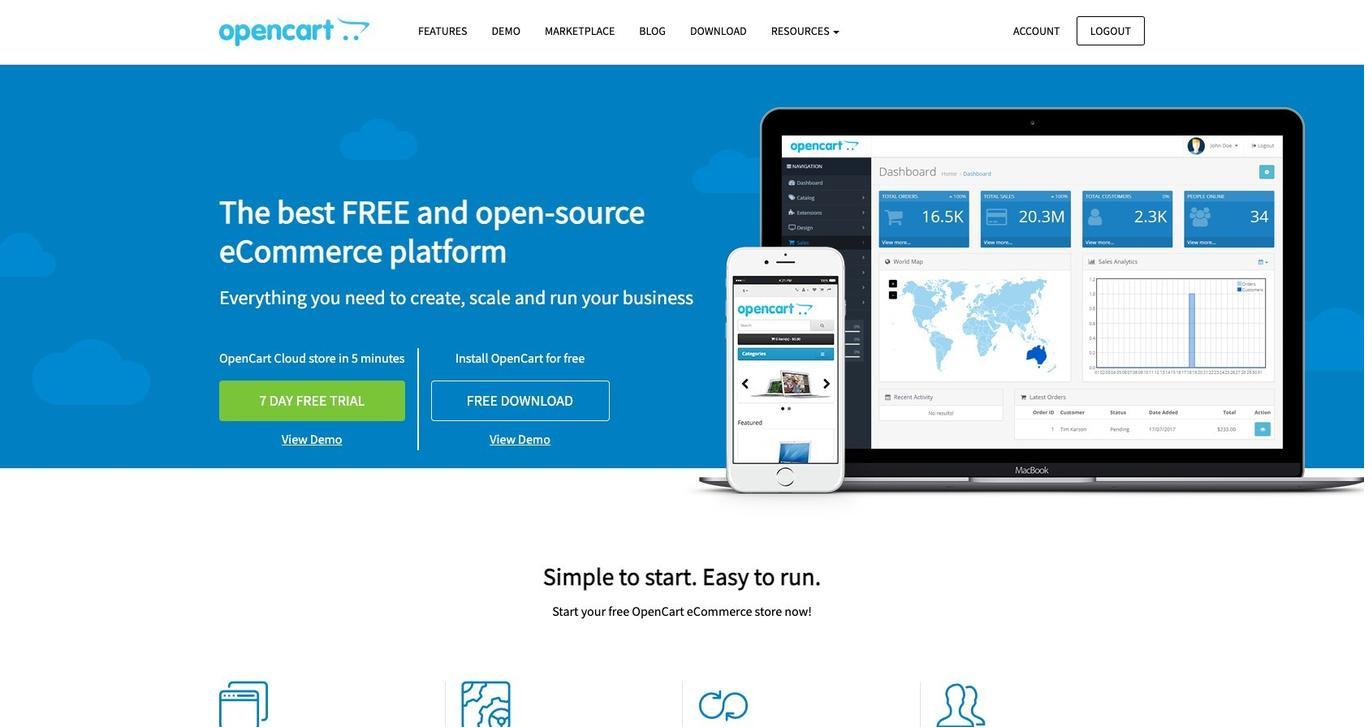 Task type: locate. For each thing, give the bounding box(es) containing it.
opencart - open source shopping cart solution image
[[219, 17, 369, 46]]



Task type: vqa. For each thing, say whether or not it's contained in the screenshot.
the OpenCart - Open Source Shopping Cart Solution image
yes



